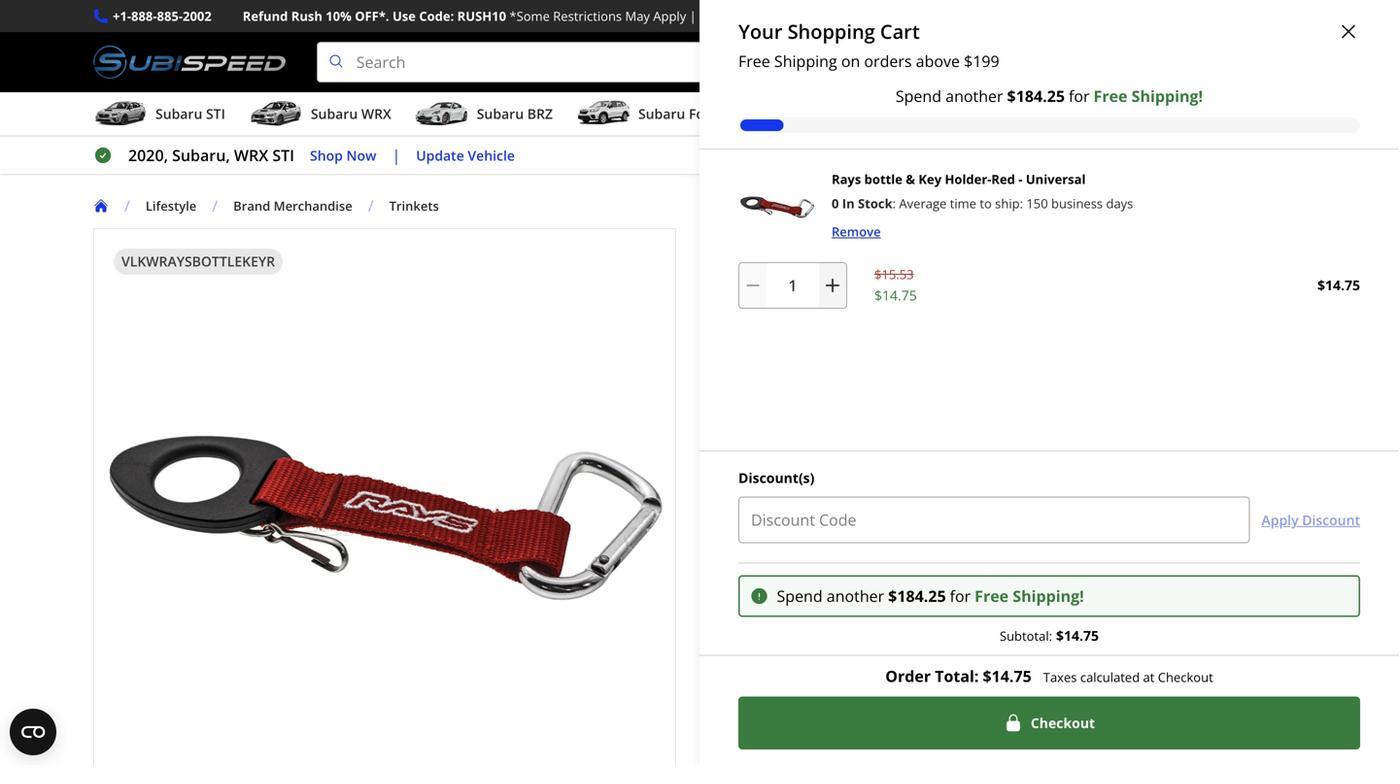 Task type: vqa. For each thing, say whether or not it's contained in the screenshot.
can
no



Task type: locate. For each thing, give the bounding box(es) containing it.
& up write
[[817, 231, 831, 258]]

empty star image left write
[[741, 268, 758, 285]]

open widget image
[[10, 709, 56, 756]]

$15.53 for $15.53
[[825, 305, 867, 324]]

1 horizontal spatial for
[[1069, 86, 1090, 106]]

orders
[[864, 51, 912, 71], [854, 582, 893, 599]]

199 inside your shopping cart dialog
[[973, 51, 1000, 71]]

1 horizontal spatial empty star image
[[775, 268, 792, 285]]

/ for trinkets
[[368, 195, 374, 216]]

0 horizontal spatial empty star image
[[724, 268, 741, 285]]

1 vertical spatial $15.53
[[825, 305, 867, 324]]

/ left trinkets
[[368, 195, 374, 216]]

0 horizontal spatial /
[[124, 195, 130, 216]]

orders right on
[[864, 51, 912, 71]]

0 horizontal spatial checkout
[[1031, 714, 1095, 732]]

0 vertical spatial for
[[1069, 86, 1090, 106]]

1 vertical spatial shipping
[[774, 51, 837, 71]]

0 horizontal spatial another
[[827, 586, 884, 607]]

1 vertical spatial cart
[[1038, 482, 1066, 500]]

universal for rays bottle & key holder-red - universal
[[997, 231, 1086, 258]]

holder-
[[945, 171, 992, 188], [875, 231, 945, 258]]

empty star image
[[741, 268, 758, 285], [775, 268, 792, 285]]

1 empty star image from the left
[[741, 268, 758, 285]]

0 vertical spatial $15.53
[[874, 266, 914, 283]]

rays up in
[[832, 171, 861, 188]]

$15.53
[[874, 266, 914, 283], [825, 305, 867, 324]]

0 vertical spatial bottle
[[864, 171, 903, 188]]

1 horizontal spatial on
[[833, 582, 850, 599]]

1 vertical spatial spend another $ 184.25 for free shipping!
[[777, 586, 1084, 607]]

:
[[893, 195, 896, 212]]

subtotal: $14.75
[[1000, 627, 1099, 645]]

0 vertical spatial key
[[919, 171, 942, 188]]

2 horizontal spatial to
[[1021, 482, 1034, 500]]

+1-888-885-2002 link
[[113, 6, 212, 26]]

on left orders
[[788, 7, 807, 25]]

0 vertical spatial rays
[[832, 171, 861, 188]]

& left trusted
[[1144, 582, 1154, 599]]

1 vertical spatial checkout
[[1031, 714, 1095, 732]]

0 horizontal spatial to
[[901, 549, 914, 566]]

2 / from the left
[[212, 195, 218, 216]]

1 horizontal spatial guarantee
[[1162, 549, 1229, 566]]

to
[[980, 195, 992, 212], [1021, 482, 1034, 500], [901, 549, 914, 566]]

199 down the 110%
[[933, 582, 955, 599]]

for
[[1069, 86, 1090, 106], [950, 586, 971, 607]]

key inside rays bottle & key holder-red - universal 0 in stock : average time to ship: 150 business days
[[919, 171, 942, 188]]

|
[[689, 7, 696, 25]]

key up write a review link
[[836, 231, 870, 258]]

rays for rays bottle & key holder-red - universal
[[707, 231, 751, 258]]

shipping down your shopping cart
[[774, 51, 837, 71]]

a
[[843, 268, 850, 285]]

- down rays bottle & key holder-red - universal 0 in stock : average time to ship: 150 business days
[[986, 231, 992, 258]]

your
[[738, 18, 783, 45]]

0 horizontal spatial $15.53
[[825, 305, 867, 324]]

bottle inside rays bottle & key holder-red - universal 0 in stock : average time to ship: 150 business days
[[864, 171, 903, 188]]

2 vertical spatial &
[[1144, 582, 1154, 599]]

orders for on
[[864, 51, 912, 71]]

1 vertical spatial orders
[[854, 582, 893, 599]]

199 right above
[[973, 51, 1000, 71]]

purchase
[[1059, 679, 1117, 697]]

1 horizontal spatial 199
[[973, 51, 1000, 71]]

0 vertical spatial shipping
[[731, 7, 785, 25]]

1 horizontal spatial to
[[980, 195, 992, 212]]

bottle up write
[[756, 231, 812, 258]]

holder- inside rays bottle & key holder-red - universal 0 in stock : average time to ship: 150 business days
[[945, 171, 992, 188]]

red inside rays bottle & key holder-red - universal 0 in stock : average time to ship: 150 business days
[[992, 171, 1015, 188]]

0 horizontal spatial red
[[945, 231, 981, 258]]

subtotal:
[[1000, 628, 1052, 645]]

- up the ship:
[[1019, 171, 1023, 188]]

bottle up stock
[[864, 171, 903, 188]]

0 horizontal spatial guarantee
[[814, 549, 878, 566]]

$14.75
[[1318, 276, 1360, 295], [874, 286, 917, 305], [707, 303, 805, 345], [1056, 627, 1099, 645], [983, 666, 1032, 687]]

on
[[788, 7, 807, 25], [833, 582, 850, 599]]

1 vertical spatial &
[[817, 231, 831, 258]]

1 vertical spatial rays
[[707, 231, 751, 258]]

- right part
[[837, 679, 841, 697]]

0 vertical spatial holder-
[[945, 171, 992, 188]]

lifestyle link
[[146, 197, 212, 215], [146, 197, 197, 215]]

0 vertical spatial on
[[788, 7, 807, 25]]

cart inside dialog
[[880, 18, 920, 45]]

to right 'up'
[[901, 549, 914, 566]]

30
[[1044, 549, 1058, 566]]

your shopping cart
[[738, 18, 920, 45]]

0 vertical spatial cart
[[880, 18, 920, 45]]

0 vertical spatial &
[[906, 171, 915, 188]]

empty star image left decrement image
[[724, 268, 741, 285]]

2 horizontal spatial &
[[1144, 582, 1154, 599]]

checkout
[[1158, 669, 1213, 686], [1031, 714, 1095, 732]]

1 horizontal spatial rays
[[832, 171, 861, 188]]

cart inside button
[[1038, 482, 1066, 500]]

0 horizontal spatial spend
[[777, 586, 823, 607]]

rays inside rays bottle & key holder-red - universal 0 in stock : average time to ship: 150 business days
[[832, 171, 861, 188]]

universal up 150
[[1026, 171, 1086, 188]]

restrictions
[[553, 7, 622, 25]]

write a review link
[[808, 268, 892, 285]]

1 vertical spatial key
[[836, 231, 870, 258]]

rays up decrement image
[[707, 231, 751, 258]]

1 vertical spatial another
[[827, 586, 884, 607]]

bottle for rays bottle & key holder-red - universal 0 in stock : average time to ship: 150 business days
[[864, 171, 903, 188]]

satisfaction
[[1089, 549, 1158, 566]]

spend down above
[[896, 86, 942, 106]]

0 vertical spatial red
[[992, 171, 1015, 188]]

1 horizontal spatial /
[[212, 195, 218, 216]]

2002
[[183, 7, 212, 25]]

holder- for rays bottle & key holder-red - universal 0 in stock : average time to ship: 150 business days
[[945, 171, 992, 188]]

0 horizontal spatial 184.25
[[897, 586, 946, 607]]

1 vertical spatial spend
[[777, 586, 823, 607]]

on down price match guarantee up to 110%
[[833, 582, 850, 599]]

red up the ship:
[[992, 171, 1015, 188]]

0 horizontal spatial cart
[[880, 18, 920, 45]]

1 vertical spatial universal
[[997, 231, 1086, 258]]

red for rays bottle & key holder-red - universal 0 in stock : average time to ship: 150 business days
[[992, 171, 1015, 188]]

0 vertical spatial universal
[[1026, 171, 1086, 188]]

your shopping cart dialog
[[700, 0, 1399, 766]]

1 vertical spatial bottle
[[756, 231, 812, 258]]

red
[[992, 171, 1015, 188], [945, 231, 981, 258]]

bottle for rays bottle & key holder-red - universal
[[756, 231, 812, 258]]

orders inside your shopping cart dialog
[[864, 51, 912, 71]]

1 horizontal spatial -
[[986, 231, 992, 258]]

discount(s)
[[738, 469, 815, 487]]

trinkets link
[[389, 197, 455, 215], [389, 197, 439, 215]]

/ left brand on the top
[[212, 195, 218, 216]]

1 horizontal spatial empty star image
[[758, 268, 775, 285]]

1 horizontal spatial &
[[906, 171, 915, 188]]

guarantee up the free shipping! on orders over $ 199
[[814, 549, 878, 566]]

holder- down average
[[875, 231, 945, 258]]

0 vertical spatial another
[[946, 86, 1003, 106]]

0 horizontal spatial key
[[836, 231, 870, 258]]

rays
[[832, 171, 861, 188], [707, 231, 751, 258]]

None number field
[[738, 262, 847, 309]]

$15.53 down increment image
[[825, 305, 867, 324]]

cart right the added
[[1038, 482, 1066, 500]]

0 vertical spatial to
[[980, 195, 992, 212]]

shopping
[[788, 18, 875, 45]]

total:
[[935, 666, 979, 687]]

2 horizontal spatial /
[[368, 195, 374, 216]]

empty star image right decrement image
[[775, 268, 792, 285]]

brand merchandise
[[233, 197, 352, 215]]

free shipping! on orders over $ 199
[[740, 582, 955, 599]]

1 horizontal spatial bottle
[[864, 171, 903, 188]]

0 horizontal spatial on
[[788, 7, 807, 25]]

rush
[[291, 7, 322, 25]]

1 vertical spatial on
[[833, 582, 850, 599]]

2 vertical spatial -
[[837, 679, 841, 697]]

universal down 150
[[997, 231, 1086, 258]]

spend
[[896, 86, 942, 106], [777, 586, 823, 607]]

time
[[950, 195, 976, 212]]

red down time in the right top of the page
[[945, 231, 981, 258]]

checkout down purchase
[[1031, 714, 1095, 732]]

holder- up time in the right top of the page
[[945, 171, 992, 188]]

/
[[124, 195, 130, 216], [212, 195, 218, 216], [368, 195, 374, 216]]

0 vertical spatial spend
[[896, 86, 942, 106]]

shipping
[[731, 7, 785, 25], [774, 51, 837, 71]]

0 horizontal spatial for
[[950, 586, 971, 607]]

199 for free shipping! on orders over $ 199
[[933, 582, 955, 599]]

0 horizontal spatial &
[[817, 231, 831, 258]]

universal inside rays bottle & key holder-red - universal 0 in stock : average time to ship: 150 business days
[[1026, 171, 1086, 188]]

1 horizontal spatial key
[[919, 171, 942, 188]]

1 vertical spatial to
[[1021, 482, 1034, 500]]

red for rays bottle & key holder-red - universal
[[945, 231, 981, 258]]

0 vertical spatial 184.25
[[1016, 86, 1065, 106]]

1 vertical spatial -
[[986, 231, 992, 258]]

0
[[832, 195, 839, 212]]

empty star image
[[724, 268, 741, 285], [758, 268, 775, 285]]

& inside rays bottle & key holder-red - universal 0 in stock : average time to ship: 150 business days
[[906, 171, 915, 188]]

key up average
[[919, 171, 942, 188]]

checkout right at on the bottom right of page
[[1158, 669, 1213, 686]]

0 vertical spatial 199
[[973, 51, 1000, 71]]

guarantee
[[814, 549, 878, 566], [1162, 549, 1229, 566]]

1 vertical spatial holder-
[[875, 231, 945, 258]]

0 horizontal spatial -
[[837, 679, 841, 697]]

spend another $ 184.25 for free shipping!
[[896, 86, 1203, 106], [777, 586, 1084, 607]]

1 horizontal spatial cart
[[1038, 482, 1066, 500]]

day
[[1061, 549, 1085, 566]]

0 horizontal spatial empty star image
[[741, 268, 758, 285]]

another down price match guarantee up to 110%
[[827, 586, 884, 607]]

1 horizontal spatial checkout
[[1158, 669, 1213, 686]]

0 vertical spatial -
[[1019, 171, 1023, 188]]

excellent
[[1084, 582, 1141, 599]]

2 horizontal spatial -
[[1019, 171, 1023, 188]]

shipping up search input 'field' at top
[[731, 7, 785, 25]]

- for rays bottle & key holder-red - universal 0 in stock : average time to ship: 150 business days
[[1019, 171, 1023, 188]]

orders left over
[[854, 582, 893, 599]]

+1-888-885-2002
[[113, 7, 212, 25]]

& up average
[[906, 171, 915, 188]]

rays bottle & key holder-red - universal 0 in stock : average time to ship: 150 business days
[[832, 171, 1133, 212]]

/ for lifestyle
[[124, 195, 130, 216]]

universal
[[1026, 171, 1086, 188], [997, 231, 1086, 258], [740, 679, 802, 697]]

0 horizontal spatial bottle
[[756, 231, 812, 258]]

cart up free shipping on orders above $ 199
[[880, 18, 920, 45]]

*some
[[510, 7, 550, 25]]

orders for on
[[854, 582, 893, 599]]

3 / from the left
[[368, 195, 374, 216]]

rays for rays bottle & key holder-red - universal 0 in stock : average time to ship: 150 business days
[[832, 171, 861, 188]]

free shipping on orders above $ 199
[[738, 51, 1000, 71]]

above
[[916, 51, 960, 71]]

to right time in the right top of the page
[[980, 195, 992, 212]]

off*.
[[355, 7, 389, 25]]

199
[[973, 51, 1000, 71], [933, 582, 955, 599]]

1 / from the left
[[124, 195, 130, 216]]

1 horizontal spatial $15.53
[[874, 266, 914, 283]]

0 vertical spatial orders
[[864, 51, 912, 71]]

- inside rays bottle & key holder-red - universal 0 in stock : average time to ship: 150 business days
[[1019, 171, 1023, 188]]

30 day satisfaction guarantee
[[1044, 549, 1229, 566]]

1 vertical spatial 199
[[933, 582, 955, 599]]

to inside rays bottle & key holder-red - universal 0 in stock : average time to ship: 150 business days
[[980, 195, 992, 212]]

$15.53 inside $15.53 $14.75
[[874, 266, 914, 283]]

universal left part
[[740, 679, 802, 697]]

key
[[919, 171, 942, 188], [836, 231, 870, 258]]

$15.53 down rays bottle & key holder-red - universal
[[874, 266, 914, 283]]

brand merchandise link
[[233, 197, 368, 215], [233, 197, 352, 215]]

empty star image left write
[[758, 268, 775, 285]]

cart for your shopping cart
[[880, 18, 920, 45]]

order
[[885, 666, 931, 687]]

0 horizontal spatial 199
[[933, 582, 955, 599]]

0 horizontal spatial rays
[[707, 231, 751, 258]]

to right the added
[[1021, 482, 1034, 500]]

write a review
[[808, 268, 892, 285]]

compatibility
[[928, 679, 1010, 697]]

1 horizontal spatial red
[[992, 171, 1015, 188]]

increment image
[[823, 276, 842, 295]]

added to cart
[[975, 482, 1066, 500]]

another down above
[[946, 86, 1003, 106]]

shipping!
[[1132, 86, 1203, 106], [771, 582, 829, 599], [1013, 586, 1084, 607]]

1 vertical spatial red
[[945, 231, 981, 258]]

bottle
[[864, 171, 903, 188], [756, 231, 812, 258]]

/ left lifestyle
[[124, 195, 130, 216]]

2 vertical spatial to
[[901, 549, 914, 566]]

average
[[899, 195, 947, 212]]

spend down match
[[777, 586, 823, 607]]

1 horizontal spatial 184.25
[[1016, 86, 1065, 106]]

$
[[964, 51, 973, 71], [1007, 86, 1016, 106], [926, 582, 933, 599], [888, 586, 897, 607]]

guarantee up trusted
[[1162, 549, 1229, 566]]



Task type: describe. For each thing, give the bounding box(es) containing it.
refund rush 10% off*. use code: rush10 *some restrictions may apply | free shipping on orders over $199
[[243, 7, 919, 25]]

rays bottle & key holder-red - universal
[[707, 231, 1086, 258]]

& for rays bottle & key holder-red - universal 0 in stock : average time to ship: 150 business days
[[906, 171, 915, 188]]

over
[[896, 582, 923, 599]]

& for rays bottle & key holder-red - universal
[[817, 231, 831, 258]]

888-
[[131, 7, 157, 25]]

cart for added to cart
[[1038, 482, 1066, 500]]

sku: vlkwraysbottlekeyr,,rays bottle & key holder-red, image
[[738, 169, 816, 247]]

to inside button
[[1021, 482, 1034, 500]]

code:
[[419, 7, 454, 25]]

vlkwraysbottlekeyr
[[121, 252, 275, 271]]

order total: $14.75
[[885, 666, 1032, 687]]

2 vertical spatial universal
[[740, 679, 802, 697]]

calculated
[[1080, 669, 1140, 686]]

rated excellent & trusted
[[1044, 582, 1206, 599]]

0 vertical spatial checkout
[[1158, 669, 1213, 686]]

remove button
[[832, 221, 881, 242]]

part
[[806, 679, 833, 697]]

brand
[[233, 197, 270, 215]]

trinkets
[[389, 197, 439, 215]]

before
[[1013, 679, 1055, 697]]

days
[[1106, 195, 1133, 212]]

universal for rays bottle & key holder-red - universal 0 in stock : average time to ship: 150 business days
[[1026, 171, 1086, 188]]

$15.53 $14.75
[[874, 266, 917, 305]]

key for rays bottle & key holder-red - universal
[[836, 231, 870, 258]]

price
[[740, 549, 770, 566]]

price match guarantee up to 110%
[[740, 549, 950, 566]]

on
[[841, 51, 860, 71]]

review
[[853, 268, 892, 285]]

decrement image
[[743, 276, 763, 295]]

2 empty star image from the left
[[758, 268, 775, 285]]

search input field
[[317, 42, 1185, 83]]

/ for brand merchandise
[[212, 195, 218, 216]]

business
[[1051, 195, 1103, 212]]

checkout button
[[738, 697, 1360, 750]]

rush10
[[457, 7, 506, 25]]

rays bottle & key holder-red - universal link
[[832, 171, 1086, 188]]

1 vertical spatial 184.25
[[897, 586, 946, 607]]

+1-
[[113, 7, 131, 25]]

up
[[881, 549, 897, 566]]

$199
[[890, 7, 919, 25]]

at
[[1143, 669, 1155, 686]]

none number field inside your shopping cart dialog
[[738, 262, 847, 309]]

10%
[[326, 7, 352, 25]]

refund
[[243, 7, 288, 25]]

key for rays bottle & key holder-red - universal 0 in stock : average time to ship: 150 business days
[[919, 171, 942, 188]]

over
[[856, 7, 887, 25]]

1 vertical spatial for
[[950, 586, 971, 607]]

remove
[[832, 223, 881, 240]]

1 horizontal spatial another
[[946, 86, 1003, 106]]

1 guarantee from the left
[[814, 549, 878, 566]]

- for rays bottle & key holder-red - universal
[[986, 231, 992, 258]]

holder- for rays bottle & key holder-red - universal
[[875, 231, 945, 258]]

2 guarantee from the left
[[1162, 549, 1229, 566]]

taxes calculated at checkout
[[1043, 669, 1213, 686]]

orders
[[810, 7, 853, 25]]

checkout link
[[738, 697, 1360, 750]]

universal part - please verify compatibility before purchase
[[740, 679, 1117, 697]]

lifestyle
[[146, 197, 197, 215]]

match
[[773, 549, 811, 566]]

ship:
[[995, 195, 1023, 212]]

& for rated excellent & trusted
[[1144, 582, 1154, 599]]

merchandise
[[274, 197, 352, 215]]

rated
[[1044, 582, 1080, 599]]

use
[[393, 7, 416, 25]]

885-
[[157, 7, 183, 25]]

added to cart button
[[707, 468, 1306, 515]]

trusted
[[1157, 582, 1206, 599]]

0 vertical spatial spend another $ 184.25 for free shipping!
[[896, 86, 1203, 106]]

1 empty star image from the left
[[724, 268, 741, 285]]

2 empty star image from the left
[[775, 268, 792, 285]]

in
[[842, 195, 855, 212]]

1 horizontal spatial spend
[[896, 86, 942, 106]]

may
[[625, 7, 650, 25]]

2 horizontal spatial shipping!
[[1132, 86, 1203, 106]]

1 horizontal spatial shipping!
[[1013, 586, 1084, 607]]

110%
[[917, 549, 950, 566]]

added
[[975, 482, 1017, 500]]

stock
[[858, 195, 893, 212]]

Discount Code field
[[738, 497, 1250, 544]]

199 for free shipping on orders above $ 199
[[973, 51, 1000, 71]]

please
[[845, 679, 886, 697]]

$15.53 for $15.53 $14.75
[[874, 266, 914, 283]]

0 horizontal spatial shipping!
[[771, 582, 829, 599]]

verify
[[890, 679, 924, 697]]

taxes
[[1043, 669, 1077, 686]]

write
[[808, 268, 840, 285]]

shipping inside your shopping cart dialog
[[774, 51, 837, 71]]

checkout inside button
[[1031, 714, 1095, 732]]

apply
[[653, 7, 686, 25]]

150
[[1026, 195, 1048, 212]]



